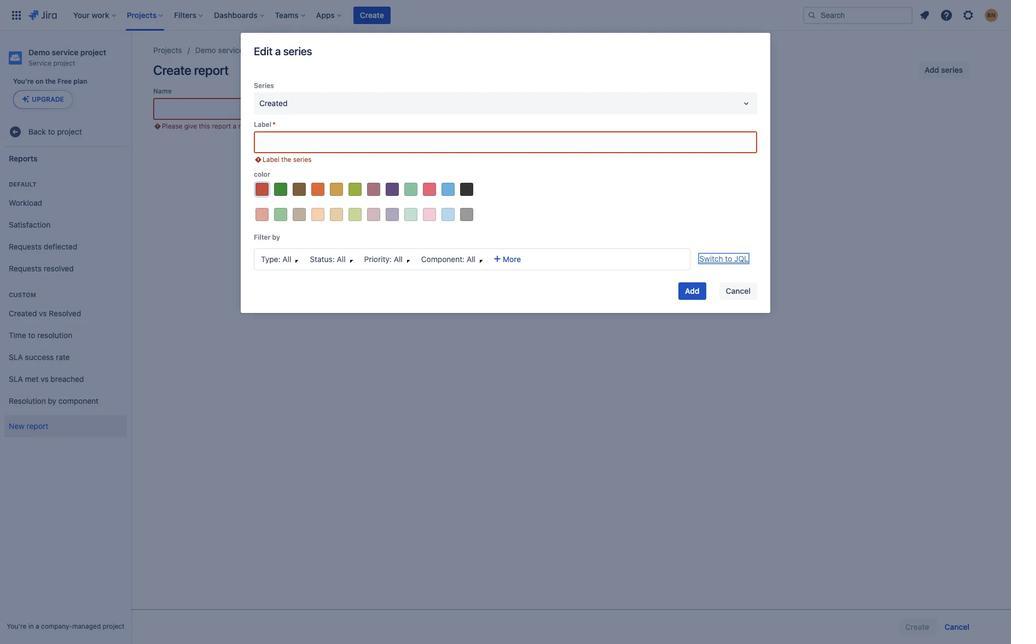 Task type: describe. For each thing, give the bounding box(es) containing it.
projects link
[[153, 44, 182, 57]]

0 horizontal spatial a
[[36, 622, 39, 630]]

time to resolution
[[9, 330, 72, 340]]

edit a series dialog
[[241, 33, 770, 313]]

cancel for the bottommost 'cancel' button
[[945, 622, 970, 631]]

1 horizontal spatial in
[[587, 157, 596, 170]]

by for filter
[[272, 233, 280, 241]]

requests for requests deflected
[[9, 242, 42, 251]]

dark pink image
[[423, 183, 436, 196]]

upgrade
[[32, 95, 64, 103]]

all for priority: all
[[394, 254, 403, 264]]

time to resolution link
[[4, 325, 127, 346]]

priority:
[[364, 254, 392, 264]]

there are no series in this report
[[492, 157, 648, 170]]

component
[[59, 396, 99, 405]]

light olive green image
[[349, 208, 362, 221]]

series inside button
[[941, 65, 963, 74]]

resolved
[[44, 264, 74, 273]]

requests resolved
[[9, 264, 74, 273]]

company-
[[41, 622, 72, 630]]

label for label *
[[254, 120, 271, 129]]

free
[[58, 77, 72, 85]]

there
[[492, 157, 521, 170]]

edit a series
[[254, 45, 312, 57]]

all for type: all
[[283, 254, 291, 264]]

the inside edit a series dialog
[[281, 155, 291, 164]]

Search field
[[803, 6, 913, 24]]

resolution by component link
[[4, 390, 127, 412]]

service for demo service project service project
[[52, 48, 78, 57]]

create report
[[153, 62, 229, 78]]

sla for sla success rate
[[9, 352, 23, 362]]

sla success rate link
[[4, 346, 127, 368]]

1 vertical spatial cancel button
[[938, 618, 976, 636]]

project for back to project
[[57, 127, 82, 136]]

please give this report a name
[[162, 122, 255, 130]]

1 horizontal spatial a
[[233, 122, 236, 130]]

met
[[25, 374, 39, 383]]

requests deflected
[[9, 242, 77, 251]]

report inside group
[[27, 421, 48, 431]]

resolution by component
[[9, 396, 99, 405]]

create for create report
[[153, 62, 191, 78]]

dark teal image
[[404, 183, 418, 196]]

label *
[[254, 120, 276, 129]]

more
[[503, 254, 521, 264]]

error image for please give this report a name
[[153, 122, 162, 131]]

project up free
[[53, 59, 75, 67]]

new report
[[9, 421, 48, 431]]

demo service project
[[195, 45, 271, 55]]

give
[[184, 122, 197, 130]]

deflected
[[44, 242, 77, 251]]

color
[[254, 170, 270, 178]]

created for created
[[259, 98, 288, 108]]

custom
[[9, 291, 36, 298]]

satisfaction
[[9, 220, 50, 229]]

create for create
[[360, 10, 384, 19]]

on
[[35, 77, 44, 85]]

add for add series
[[925, 65, 939, 74]]

search image
[[808, 11, 816, 19]]

name
[[238, 122, 255, 130]]

none field inside edit a series dialog
[[255, 132, 756, 152]]

demo service project service project
[[28, 48, 106, 67]]

success
[[25, 352, 54, 362]]

more button
[[490, 251, 525, 268]]

dark orange image
[[311, 183, 324, 196]]

satisfaction link
[[4, 214, 127, 236]]

no
[[541, 157, 553, 170]]

new report group
[[4, 412, 127, 441]]

rate
[[56, 352, 70, 362]]

create banner
[[0, 0, 1011, 31]]

default
[[9, 181, 36, 188]]

to for project
[[48, 127, 55, 136]]

jql
[[734, 254, 749, 263]]

switch
[[699, 254, 723, 263]]

service for demo service project
[[218, 45, 244, 55]]

switch to jql link
[[699, 254, 749, 263]]

plan
[[74, 77, 87, 85]]

status:
[[310, 254, 335, 264]]

service
[[28, 59, 52, 67]]

to for resolution
[[28, 330, 35, 340]]

sla met vs breached link
[[4, 368, 127, 390]]

upgrade button
[[14, 91, 72, 108]]

you're for you're in a company-managed project
[[7, 622, 26, 630]]

light teal image
[[404, 208, 418, 221]]

series element
[[254, 92, 757, 114]]

new
[[9, 421, 25, 431]]

dark brown image
[[293, 183, 306, 196]]

all for status: all
[[337, 254, 346, 264]]

light blue image
[[442, 208, 455, 221]]

to for jql
[[725, 254, 732, 263]]

created vs resolved
[[9, 308, 81, 318]]

switch to jql
[[699, 254, 749, 263]]

priority: all
[[364, 254, 403, 264]]

dark red image
[[256, 183, 269, 196]]

primary element
[[7, 0, 803, 30]]

light taupe image
[[367, 208, 380, 221]]

0 vertical spatial reports
[[284, 45, 311, 55]]

create button
[[353, 6, 391, 24]]

sla success rate
[[9, 352, 70, 362]]

1 vertical spatial vs
[[41, 374, 49, 383]]

sla met vs breached
[[9, 374, 84, 383]]

projects
[[153, 45, 182, 55]]

back to project
[[28, 127, 82, 136]]

default group
[[4, 169, 127, 283]]

workload
[[9, 198, 42, 207]]

created for created vs resolved
[[9, 308, 37, 318]]

add series
[[925, 65, 963, 74]]

0 vertical spatial this
[[199, 122, 210, 130]]

component: all
[[421, 254, 476, 264]]



Task type: locate. For each thing, give the bounding box(es) containing it.
0 horizontal spatial the
[[45, 77, 56, 85]]

0 horizontal spatial add
[[685, 286, 700, 295]]

open image
[[740, 97, 753, 110]]

1 horizontal spatial by
[[272, 233, 280, 241]]

to right back
[[48, 127, 55, 136]]

to inside edit a series dialog
[[725, 254, 732, 263]]

cancel button inside edit a series dialog
[[719, 282, 757, 300]]

error image left give on the top left
[[153, 122, 162, 131]]

created inside the series element
[[259, 98, 288, 108]]

1 sla from the top
[[9, 352, 23, 362]]

created down the series
[[259, 98, 288, 108]]

dark blue image
[[442, 183, 455, 196]]

2 requests from the top
[[9, 264, 42, 273]]

1 horizontal spatial cancel
[[945, 622, 970, 631]]

dark yellow image
[[330, 183, 343, 196]]

edit
[[254, 45, 273, 57]]

1 vertical spatial this
[[598, 157, 616, 170]]

demo service project link
[[195, 44, 271, 57]]

time
[[9, 330, 26, 340]]

2 vertical spatial to
[[28, 330, 35, 340]]

created down custom
[[9, 308, 37, 318]]

0 horizontal spatial create
[[153, 62, 191, 78]]

report
[[194, 62, 229, 78], [212, 122, 231, 130], [618, 157, 648, 170], [27, 421, 48, 431]]

1 vertical spatial the
[[281, 155, 291, 164]]

all for component: all
[[467, 254, 476, 264]]

1 horizontal spatial service
[[218, 45, 244, 55]]

filter by
[[254, 233, 280, 241]]

4 all from the left
[[467, 254, 476, 264]]

a inside dialog
[[275, 45, 281, 57]]

add button
[[679, 282, 706, 300]]

error image
[[153, 122, 162, 131], [254, 155, 263, 164]]

1 horizontal spatial reports
[[284, 45, 311, 55]]

project right the "managed"
[[103, 622, 124, 630]]

1 horizontal spatial created
[[259, 98, 288, 108]]

light pink image
[[423, 208, 436, 221]]

0 vertical spatial vs
[[39, 308, 47, 318]]

in right no
[[587, 157, 596, 170]]

1 horizontal spatial the
[[281, 155, 291, 164]]

1 vertical spatial in
[[28, 622, 34, 630]]

0 horizontal spatial to
[[28, 330, 35, 340]]

resolution
[[37, 330, 72, 340]]

you're in a company-managed project
[[7, 622, 124, 630]]

service up free
[[52, 48, 78, 57]]

dark taupe image
[[367, 183, 380, 196]]

jira image
[[28, 8, 57, 22], [28, 8, 57, 22]]

1 horizontal spatial add
[[925, 65, 939, 74]]

0 vertical spatial cancel
[[726, 286, 751, 295]]

vs
[[39, 308, 47, 318], [41, 374, 49, 383]]

light brown image
[[293, 208, 306, 221]]

reports right 'edit'
[[284, 45, 311, 55]]

None field
[[255, 132, 756, 152]]

1 horizontal spatial this
[[598, 157, 616, 170]]

0 vertical spatial to
[[48, 127, 55, 136]]

please
[[162, 122, 182, 130]]

label for label the series
[[263, 155, 279, 164]]

2 horizontal spatial a
[[275, 45, 281, 57]]

black image
[[460, 183, 473, 196]]

0 vertical spatial you're
[[13, 77, 34, 85]]

type:
[[261, 254, 280, 264]]

cancel for 'cancel' button within the edit a series dialog
[[726, 286, 751, 295]]

all right type:
[[283, 254, 291, 264]]

add inside button
[[685, 286, 700, 295]]

0 vertical spatial error image
[[153, 122, 162, 131]]

Series text field
[[259, 98, 261, 109]]

service inside demo service project service project
[[52, 48, 78, 57]]

light green image
[[274, 208, 287, 221]]

1 vertical spatial requests
[[9, 264, 42, 273]]

1 vertical spatial you're
[[7, 622, 26, 630]]

1 vertical spatial to
[[725, 254, 732, 263]]

workload link
[[4, 192, 127, 214]]

0 horizontal spatial cancel button
[[719, 282, 757, 300]]

component:
[[421, 254, 465, 264]]

create
[[360, 10, 384, 19], [153, 62, 191, 78]]

series
[[283, 45, 312, 57], [941, 65, 963, 74], [293, 155, 312, 164], [556, 157, 585, 170]]

demo for demo service project
[[195, 45, 216, 55]]

service
[[218, 45, 244, 55], [52, 48, 78, 57]]

breached
[[51, 374, 84, 383]]

1 all from the left
[[283, 254, 291, 264]]

requests deflected link
[[4, 236, 127, 258]]

demo up create report
[[195, 45, 216, 55]]

1 vertical spatial cancel
[[945, 622, 970, 631]]

label the series
[[263, 155, 312, 164]]

to left jql
[[725, 254, 732, 263]]

1 requests from the top
[[9, 242, 42, 251]]

project
[[246, 45, 271, 55], [80, 48, 106, 57], [53, 59, 75, 67], [57, 127, 82, 136], [103, 622, 124, 630]]

label left *
[[254, 120, 271, 129]]

light purple image
[[386, 208, 399, 221]]

1 horizontal spatial cancel button
[[938, 618, 976, 636]]

new report link
[[4, 415, 127, 437]]

you're
[[13, 77, 34, 85], [7, 622, 26, 630]]

add series button
[[918, 61, 970, 79]]

reports link
[[284, 44, 311, 57]]

a left company-
[[36, 622, 39, 630]]

all
[[283, 254, 291, 264], [337, 254, 346, 264], [394, 254, 403, 264], [467, 254, 476, 264]]

by right filter
[[272, 233, 280, 241]]

0 horizontal spatial by
[[48, 396, 56, 405]]

1 vertical spatial a
[[233, 122, 236, 130]]

1 vertical spatial add
[[685, 286, 700, 295]]

all right priority:
[[394, 254, 403, 264]]

2 sla from the top
[[9, 374, 23, 383]]

0 horizontal spatial this
[[199, 122, 210, 130]]

1 vertical spatial error image
[[254, 155, 263, 164]]

project up plan at the left
[[80, 48, 106, 57]]

service left 'edit'
[[218, 45, 244, 55]]

0 vertical spatial cancel button
[[719, 282, 757, 300]]

light yellow image
[[330, 208, 343, 221]]

sla
[[9, 352, 23, 362], [9, 374, 23, 383]]

name
[[153, 87, 172, 95]]

a
[[275, 45, 281, 57], [233, 122, 236, 130], [36, 622, 39, 630]]

a left name
[[233, 122, 236, 130]]

1 vertical spatial create
[[153, 62, 191, 78]]

vs up time to resolution
[[39, 308, 47, 318]]

0 horizontal spatial service
[[52, 48, 78, 57]]

back
[[28, 127, 46, 136]]

0 horizontal spatial created
[[9, 308, 37, 318]]

you're on the free plan
[[13, 77, 87, 85]]

by inside custom group
[[48, 396, 56, 405]]

created vs resolved link
[[4, 303, 127, 325]]

custom group
[[4, 280, 127, 415]]

reports
[[284, 45, 311, 55], [9, 154, 38, 163]]

light orange image
[[311, 208, 324, 221]]

0 vertical spatial by
[[272, 233, 280, 241]]

1 vertical spatial label
[[263, 155, 279, 164]]

label
[[254, 120, 271, 129], [263, 155, 279, 164]]

project right back
[[57, 127, 82, 136]]

1 vertical spatial created
[[9, 308, 37, 318]]

demo for demo service project service project
[[28, 48, 50, 57]]

requests resolved link
[[4, 258, 127, 280]]

managed
[[72, 622, 101, 630]]

a right 'edit'
[[275, 45, 281, 57]]

2 vertical spatial a
[[36, 622, 39, 630]]

in left company-
[[28, 622, 34, 630]]

label up color
[[263, 155, 279, 164]]

0 horizontal spatial reports
[[9, 154, 38, 163]]

0 horizontal spatial demo
[[28, 48, 50, 57]]

vs right met
[[41, 374, 49, 383]]

created
[[259, 98, 288, 108], [9, 308, 37, 318]]

sla for sla met vs breached
[[9, 374, 23, 383]]

*
[[273, 120, 276, 129]]

type: all
[[261, 254, 291, 264]]

1 horizontal spatial to
[[48, 127, 55, 136]]

back to project link
[[4, 121, 127, 143]]

0 vertical spatial a
[[275, 45, 281, 57]]

this
[[199, 122, 210, 130], [598, 157, 616, 170]]

requests up custom
[[9, 264, 42, 273]]

0 vertical spatial in
[[587, 157, 596, 170]]

status: all
[[310, 254, 346, 264]]

1 vertical spatial reports
[[9, 154, 38, 163]]

requests for requests resolved
[[9, 264, 42, 273]]

the up the dark green icon
[[281, 155, 291, 164]]

cancel
[[726, 286, 751, 295], [945, 622, 970, 631]]

resolution
[[9, 396, 46, 405]]

1 horizontal spatial demo
[[195, 45, 216, 55]]

by for resolution
[[48, 396, 56, 405]]

sla down time
[[9, 352, 23, 362]]

cancel inside edit a series dialog
[[726, 286, 751, 295]]

0 horizontal spatial cancel
[[726, 286, 751, 295]]

1 horizontal spatial error image
[[254, 155, 263, 164]]

dark purple image
[[386, 183, 399, 196]]

error image up color
[[254, 155, 263, 164]]

create inside button
[[360, 10, 384, 19]]

by inside edit a series dialog
[[272, 233, 280, 241]]

1 horizontal spatial create
[[360, 10, 384, 19]]

you're left on
[[13, 77, 34, 85]]

by down sla met vs breached
[[48, 396, 56, 405]]

project up the series
[[246, 45, 271, 55]]

to right time
[[28, 330, 35, 340]]

project for demo service project
[[246, 45, 271, 55]]

series
[[254, 82, 274, 90]]

0 vertical spatial created
[[259, 98, 288, 108]]

light red image
[[256, 208, 269, 221]]

you're left company-
[[7, 622, 26, 630]]

cancel button
[[719, 282, 757, 300], [938, 618, 976, 636]]

2 all from the left
[[337, 254, 346, 264]]

to inside group
[[28, 330, 35, 340]]

1 vertical spatial by
[[48, 396, 56, 405]]

grey image
[[460, 208, 473, 221]]

add inside button
[[925, 65, 939, 74]]

add for add
[[685, 286, 700, 295]]

the
[[45, 77, 56, 85], [281, 155, 291, 164]]

3 all from the left
[[394, 254, 403, 264]]

0 vertical spatial label
[[254, 120, 271, 129]]

1 vertical spatial sla
[[9, 374, 23, 383]]

the right on
[[45, 77, 56, 85]]

0 vertical spatial create
[[360, 10, 384, 19]]

filter
[[254, 233, 271, 241]]

dark olive green image
[[349, 183, 362, 196]]

2 horizontal spatial to
[[725, 254, 732, 263]]

created inside custom group
[[9, 308, 37, 318]]

project for demo service project service project
[[80, 48, 106, 57]]

in
[[587, 157, 596, 170], [28, 622, 34, 630]]

0 vertical spatial requests
[[9, 242, 42, 251]]

error image for label the series
[[254, 155, 263, 164]]

you're for you're on the free plan
[[13, 77, 34, 85]]

demo
[[195, 45, 216, 55], [28, 48, 50, 57]]

all right "component:"
[[467, 254, 476, 264]]

demo up service
[[28, 48, 50, 57]]

resolved
[[49, 308, 81, 318]]

are
[[523, 157, 538, 170]]

sla left met
[[9, 374, 23, 383]]

demo inside demo service project service project
[[28, 48, 50, 57]]

requests
[[9, 242, 42, 251], [9, 264, 42, 273]]

Name field
[[154, 99, 283, 119]]

0 vertical spatial sla
[[9, 352, 23, 362]]

dark green image
[[274, 183, 287, 196]]

reports up default
[[9, 154, 38, 163]]

0 vertical spatial the
[[45, 77, 56, 85]]

requests down satisfaction
[[9, 242, 42, 251]]

0 horizontal spatial in
[[28, 622, 34, 630]]

all right status:
[[337, 254, 346, 264]]

0 horizontal spatial error image
[[153, 122, 162, 131]]

0 vertical spatial add
[[925, 65, 939, 74]]



Task type: vqa. For each thing, say whether or not it's contained in the screenshot.
Tab List in the top of the page
no



